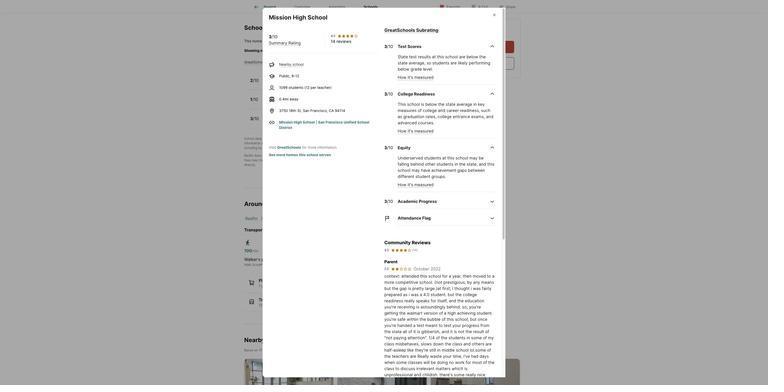 Task type: describe. For each thing, give the bounding box(es) containing it.
attendance
[[398, 216, 422, 221]]

school up i've
[[456, 348, 469, 353]]

unified inside san francisco unified school district
[[344, 120, 357, 125]]

visit
[[269, 145, 276, 150]]

desired
[[381, 142, 392, 145]]

ratings
[[268, 142, 278, 145]]

class up half-
[[385, 342, 395, 347]]

student
[[416, 174, 431, 180]]

does
[[255, 154, 262, 158]]

at inside underserved students at this school may be falling behind other students in the state, and this school may have achievement gaps between different student groups.
[[443, 156, 446, 161]]

so,
[[463, 305, 468, 310]]

grade
[[411, 67, 422, 72]]

how for state test results at this school are below the state average, so students are likely performing below grade level.
[[398, 75, 407, 80]]

college readiness
[[398, 92, 435, 97]]

is up nearby on the left top of the page
[[263, 39, 266, 43]]

at inside state test results at this school are below the state average, so students are likely performing below grade level.
[[432, 54, 436, 60]]

a left tour
[[483, 45, 486, 50]]

first,
[[443, 286, 451, 292]]

school data is provided by greatschools
[[244, 137, 304, 141]]

college readiness button
[[398, 87, 496, 102]]

tour
[[487, 45, 495, 50]]

1 their from the left
[[320, 142, 326, 145]]

100
[[244, 249, 252, 254]]

districts,
[[419, 142, 431, 145]]

result
[[473, 330, 484, 335]]

1 vertical spatial rating
[[285, 60, 296, 64]]

• right 5
[[284, 81, 286, 86]]

only;
[[422, 154, 429, 158]]

1 vertical spatial 1731
[[259, 349, 265, 353]]

x-
[[478, 5, 482, 9]]

thought
[[455, 286, 470, 292]]

and down ,
[[301, 142, 306, 145]]

transit
[[259, 298, 273, 303]]

of inside this school is below the state average in key measures of college and career readiness, such as graduation rates, college entrance exams, and advanced courses.
[[418, 108, 422, 113]]

per
[[311, 85, 316, 90]]

0 vertical spatial was
[[473, 286, 481, 292]]

of right 1/4
[[436, 336, 440, 341]]

"not
[[385, 336, 393, 341]]

and down such at the right top of page
[[486, 114, 494, 120]]

1 horizontal spatial really
[[466, 373, 476, 378]]

academic
[[398, 199, 418, 204]]

• up francisco, at the top left of page
[[318, 100, 320, 105]]

walmart
[[407, 311, 423, 316]]

and up contacting
[[262, 142, 267, 145]]

0 horizontal spatial san
[[285, 39, 291, 43]]

high for mission high school |
[[294, 120, 302, 125]]

a right ,
[[305, 137, 307, 141]]

the inside underserved students at this school may be falling behind other students in the state, and this school may have achievement gaps between different student groups.
[[459, 162, 466, 167]]

of up bubble
[[439, 311, 443, 316]]

1 vertical spatial summary
[[268, 60, 284, 64]]

restaurants,
[[282, 284, 302, 289]]

100 /100
[[244, 249, 259, 254]]

not inside context: attended this school for a year, then moved to a more competitive school. (not prestigious, by any means but the gap is pretty large.)at first, i thought i was fairly prepared as i was a 4.0 student. but the college readiness really speaks for itself, and the education you're receiving is astoundingly behind. so, you're getting the walmart version of a high achieving student. you're safe within the bubble of this school, but once you're handed a test meant to test your progress from the state all of it is gibberish, and it is not the result of "not paying attention". 1/4 of the students in some of my class misbehaves, slows down the class and others are half-asleep like they're still in middle school lol.some of the teachers are really waste your time, i've had days when some classes will be doing no work for most of the class to discuss irrelevant matters which is unprofessional and childish. there's some really nice teachers that do the best they can with what they could, though. :)there's a lot of suppor
[[458, 330, 465, 335]]

and inside underserved students at this school may be falling behind other students in the state, and this school may have achievement gaps between different student groups.
[[479, 162, 486, 167]]

the inside guaranteed to be accurate. to verify school enrollment eligibility, contact the school district directly.
[[395, 159, 400, 162]]

my
[[488, 336, 494, 341]]

public, inside mission high school dialog
[[279, 74, 291, 78]]

0.4mi inside sanchez elementary school public, k-5 • serves this home • 0.4mi
[[321, 81, 330, 86]]

1 horizontal spatial district
[[337, 39, 350, 43]]

state inside context: attended this school for a year, then moved to a more competitive school. (not prestigious, by any means but the gap is pretty large.)at first, i thought i was fairly prepared as i was a 4.0 student. but the college readiness really speaks for itself, and the education you're receiving is astoundingly behind. so, you're getting the walmart version of a high achieving student. you're safe within the bubble of this school, but once you're handed a test meant to test your progress from the state all of it is gibberish, and it is not the result of "not paying attention". 1/4 of the students in some of my class misbehaves, slows down the class and others are half-asleep like they're still in middle school lol.some of the teachers are really waste your time, i've had days when some classes will be doing no work for most of the class to discuss irrelevant matters which is unprofessional and childish. there's some really nice teachers that do the best they can with what they could, though. :)there's a lot of suppor
[[392, 330, 402, 335]]

school inside sanchez elementary school public, k-5 • serves this home • 0.4mi
[[307, 76, 321, 81]]

class up middle on the right bottom of the page
[[453, 342, 463, 347]]

0 horizontal spatial st
[[273, 349, 277, 353]]

behind
[[411, 162, 424, 167]]

2 horizontal spatial some
[[472, 336, 482, 341]]

a up speaks
[[420, 293, 422, 298]]

readiness
[[414, 92, 435, 97]]

slows
[[421, 342, 432, 347]]

1 vertical spatial 4.0
[[385, 249, 389, 253]]

1 horizontal spatial rating 4.0 out of 5 element
[[391, 248, 412, 253]]

measures
[[398, 108, 417, 113]]

of right bubble
[[442, 317, 446, 323]]

in right still
[[437, 348, 441, 353]]

the up prepared
[[392, 286, 399, 292]]

and inside "school service boundaries are intended to be used as a reference only; they may change and are not"
[[270, 159, 276, 162]]

it's for grade
[[408, 75, 413, 80]]

for down i've
[[466, 361, 471, 366]]

greatschools up homes
[[277, 145, 301, 150]]

0 vertical spatial unified
[[310, 39, 323, 43]]

to up means
[[487, 274, 491, 279]]

school inside this school is below the state average in key measures of college and career readiness, such as graduation rates, college entrance exams, and advanced courses.
[[407, 102, 420, 107]]

0 vertical spatial teachers
[[392, 354, 409, 360]]

for up prestigious,
[[443, 274, 448, 279]]

is up 'attention".'
[[417, 330, 420, 335]]

reference
[[407, 154, 421, 158]]

14
[[331, 39, 336, 44]]

they inside "school service boundaries are intended to be used as a reference only; they may change and are not"
[[244, 159, 251, 162]]

1 horizontal spatial may
[[412, 168, 420, 173]]

/10 for state test results at this school are below the state average, so students are likely performing below grade level.
[[387, 44, 393, 49]]

serves
[[319, 153, 331, 157]]

is up the walmart
[[416, 305, 420, 310]]

intended
[[370, 154, 383, 158]]

are down endorse
[[277, 159, 281, 162]]

1 vertical spatial teachers
[[385, 379, 402, 384]]

school up showing nearby schools. please check the school district website to see all schools serving this home.
[[324, 39, 336, 43]]

bubble
[[427, 317, 441, 323]]

students inside state test results at this school are below the state average, so students are likely performing below grade level.
[[433, 61, 450, 66]]

san inside san francisco unified school district
[[318, 120, 325, 125]]

of down from
[[485, 330, 489, 335]]

is right gap
[[408, 286, 411, 292]]

message
[[478, 61, 497, 66]]

to inside "school service boundaries are intended to be used as a reference only; they may change and are not"
[[384, 154, 387, 158]]

speaks
[[416, 299, 430, 304]]

12 inside mission high school dialog
[[296, 74, 299, 78]]

0 horizontal spatial 4.0
[[331, 34, 336, 38]]

of left my at bottom right
[[483, 336, 487, 341]]

performing
[[469, 61, 491, 66]]

the up middle on the right bottom of the page
[[445, 342, 451, 347]]

level.
[[423, 67, 433, 72]]

and left "others"
[[464, 342, 471, 347]]

0 vertical spatial home
[[253, 39, 262, 43]]

measured for rates,
[[415, 129, 434, 134]]

are up 'likely'
[[459, 54, 466, 60]]

middle
[[280, 95, 294, 100]]

a up means
[[492, 274, 495, 279]]

time,
[[453, 354, 463, 360]]

elementary
[[283, 76, 306, 81]]

greatschools up the step,
[[284, 137, 304, 141]]

francisco inside san francisco unified school district
[[326, 120, 343, 125]]

3 for state test results at this school are below the state average, so students are likely performing below grade level.
[[385, 44, 387, 49]]

safe
[[398, 317, 406, 323]]

school up accurate.
[[307, 153, 318, 157]]

is inside this school is below the state average in key measures of college and career readiness, such as graduation rates, college entrance exams, and advanced courses.
[[421, 102, 424, 107]]

3 inside 3 /10 summary rating
[[269, 34, 272, 39]]

students up other at the right top of page
[[424, 156, 441, 161]]

are up classes
[[410, 354, 417, 360]]

a left lot on the bottom
[[418, 385, 420, 386]]

nearby for nearby rentals
[[244, 337, 265, 344]]

2 vertical spatial but
[[470, 317, 477, 323]]

it's for graduation
[[408, 129, 413, 134]]

and up desired
[[383, 137, 388, 141]]

schools tab
[[355, 1, 387, 13]]

to down bubble
[[439, 324, 443, 329]]

is down school, on the right of the page
[[454, 330, 457, 335]]

measured for have
[[415, 183, 434, 188]]

irrelevant
[[417, 367, 435, 372]]

are up enrollment
[[365, 154, 369, 158]]

progress
[[463, 324, 480, 329]]

a right handed
[[413, 324, 416, 329]]

the down the version
[[420, 317, 426, 323]]

0 horizontal spatial i
[[409, 293, 410, 298]]

state
[[398, 54, 408, 60]]

1 vertical spatial but
[[448, 293, 455, 298]]

• right 8
[[284, 100, 286, 105]]

misbehaves,
[[396, 342, 420, 347]]

step,
[[292, 142, 300, 145]]

0 vertical spatial within
[[267, 39, 277, 43]]

0 horizontal spatial college
[[423, 108, 437, 113]]

how it's measured link for graduation
[[398, 129, 434, 134]]

school up (not
[[429, 274, 441, 279]]

9- inside mission high school public, 9-12 • nearby school • 0.4mi
[[277, 120, 281, 124]]

be inside "school service boundaries are intended to be used as a reference only; they may change and are not"
[[388, 154, 391, 158]]

information inside , a nonprofit organization. redfin recommends buyers and renters use greatschools information and ratings as a
[[244, 142, 261, 145]]

and up down
[[442, 330, 449, 335]]

district inside san francisco unified school district
[[279, 126, 292, 130]]

nearby for nearby school
[[279, 62, 292, 67]]

the down days
[[489, 361, 495, 366]]

0 vertical spatial san francisco unified school district link
[[285, 39, 350, 43]]

school left |
[[303, 120, 315, 125]]

be inside context: attended this school for a year, then moved to a more competitive school. (not prestigious, by any means but the gap is pretty large.)at first, i thought i was fairly prepared as i was a 4.0 student. but the college readiness really speaks for itself, and the education you're receiving is astoundingly behind. so, you're getting the walmart version of a high achieving student. you're safe within the bubble of this school, but once you're handed a test meant to test your progress from the state all of it is gibberish, and it is not the result of "not paying attention". 1/4 of the students in some of my class misbehaves, slows down the class and others are half-asleep like they're still in middle school lol.some of the teachers are really waste your time, i've had days when some classes will be doing no work for most of the class to discuss irrelevant matters which is unprofessional and childish. there's some really nice teachers that do the best they can with what they could, though. :)there's a lot of suppor
[[431, 361, 436, 366]]

school up elementary
[[293, 62, 304, 67]]

• down 3750 18th st, san francisco, ca 94114 on the top left of page
[[315, 120, 317, 124]]

3 for public, 9-12 • nearby school • 0.4mi
[[250, 116, 253, 121]]

0 horizontal spatial 15th
[[266, 349, 273, 353]]

the up safe
[[400, 311, 406, 316]]

everett middle school public, 6-8 • serves this home • 0.4mi
[[265, 95, 330, 105]]

advanced
[[398, 121, 417, 126]]

0 horizontal spatial or
[[281, 154, 284, 158]]

(12
[[305, 85, 310, 90]]

school inside mission high school public, 9-12 • nearby school • 0.4mi
[[302, 120, 313, 124]]

visiting
[[286, 146, 296, 150]]

education
[[465, 299, 484, 304]]

prestigious,
[[444, 280, 466, 285]]

0 vertical spatial all
[[370, 48, 374, 53]]

so
[[427, 61, 432, 66]]

scores
[[408, 44, 422, 49]]

school down service at the left of page
[[342, 159, 351, 162]]

test left meant
[[417, 324, 424, 329]]

/10 for public, k-5 • serves this home • 0.4mi
[[253, 78, 259, 83]]

days
[[480, 354, 489, 360]]

reviews
[[412, 241, 431, 246]]

parks
[[307, 284, 316, 289]]

2 vertical spatial some
[[454, 373, 465, 378]]

this inside state test results at this school are below the state average, so students are likely performing below grade level.
[[437, 54, 444, 60]]

meant
[[426, 324, 438, 329]]

mission high school
[[269, 14, 328, 21]]

a right send
[[475, 61, 478, 66]]

request a tour
[[466, 45, 495, 50]]

may inside "school service boundaries are intended to be used as a reference only; they may change and are not"
[[252, 159, 258, 162]]

are left 'likely'
[[451, 61, 457, 66]]

high for mission high school
[[293, 14, 306, 21]]

0 horizontal spatial schools
[[244, 24, 268, 31]]

school right check
[[319, 48, 331, 53]]

0 horizontal spatial was
[[411, 293, 419, 298]]

class down when on the bottom right of the page
[[385, 367, 395, 372]]

the down half-
[[385, 354, 391, 360]]

/10 for public, 9-12 • nearby school • 0.4mi
[[253, 116, 259, 121]]

to up unprofessional at the bottom of the page
[[396, 367, 400, 372]]

public, for mission
[[265, 120, 276, 124]]

high
[[448, 311, 456, 316]]

the down progress
[[466, 330, 472, 335]]

school down falling
[[398, 168, 411, 173]]

receiving
[[398, 305, 415, 310]]

3 left academic
[[385, 199, 387, 204]]

nonprofit
[[308, 137, 321, 141]]

1 horizontal spatial more
[[308, 145, 317, 150]]

/10 left academic
[[387, 199, 393, 204]]

information inside mission high school dialog
[[318, 145, 337, 150]]

test scores button
[[398, 40, 496, 54]]

0.4mi away
[[279, 97, 299, 101]]

of down days
[[483, 361, 487, 366]]

that
[[403, 379, 411, 384]]

organization.
[[322, 137, 341, 141]]

of down best on the right bottom of the page
[[427, 385, 431, 386]]

service
[[336, 154, 346, 158]]

in down progress
[[467, 336, 470, 341]]

1 /10
[[250, 97, 258, 102]]

1 horizontal spatial san
[[303, 109, 310, 113]]

0 vertical spatial by
[[280, 137, 283, 141]]

others
[[472, 342, 485, 347]]

in inside underserved students at this school may be falling behind other students in the state, and this school may have achievement gaps between different student groups.
[[455, 162, 458, 167]]

school down reference
[[401, 159, 410, 162]]

enrollment
[[352, 159, 368, 162]]

the inside first step, and conduct their own investigation to determine their desired schools or school districts, including by contacting and visiting the schools themselves.
[[297, 146, 302, 150]]

this inside sanchez elementary school public, k-5 • serves this home • 0.4mi
[[300, 81, 306, 86]]

used
[[392, 154, 399, 158]]

photo of 638 14th st, san francisco, ca 94114 image
[[338, 360, 427, 386]]

sanchez elementary school public, k-5 • serves this home • 0.4mi
[[265, 76, 330, 86]]

i've
[[464, 354, 470, 360]]

1 inside places 1 grocery, 37 restaurants, 0 parks
[[259, 284, 261, 289]]

different
[[398, 174, 415, 180]]

first step, and conduct their own investigation to determine their desired schools or school districts, including by contacting and visiting the schools themselves.
[[244, 142, 431, 150]]

1 horizontal spatial schools
[[375, 48, 388, 53]]

2 horizontal spatial i
[[471, 286, 472, 292]]

test down high
[[444, 324, 452, 329]]

district inside guaranteed to be accurate. to verify school enrollment eligibility, contact the school district directly.
[[411, 159, 421, 162]]

a left year,
[[449, 274, 451, 279]]

1 vertical spatial your
[[443, 354, 452, 360]]

school up state,
[[456, 156, 469, 161]]

share button
[[495, 1, 520, 12]]

greatschools subrating link
[[385, 28, 439, 33]]

more inside context: attended this school for a year, then moved to a more competitive school. (not prestigious, by any means but the gap is pretty large.)at first, i thought i was fairly prepared as i was a 4.0 student. but the college readiness really speaks for itself, and the education you're receiving is astoundingly behind. so, you're getting the walmart version of a high achieving student. you're safe within the bubble of this school, but once you're handed a test meant to test your progress from the state all of it is gibberish, and it is not the result of "not paying attention". 1/4 of the students in some of my class misbehaves, slows down the class and others are half-asleep like they're still in middle school lol.some of the teachers are really waste your time, i've had days when some classes will be doing no work for most of the class to discuss irrelevant matters which is unprofessional and childish. there's some really nice teachers that do the best they can with what they could, though. :)there's a lot of suppor
[[385, 280, 395, 285]]

summary rating link
[[269, 40, 301, 46]]

see more homes this school serves
[[269, 153, 331, 157]]

1 vertical spatial schools
[[392, 142, 404, 145]]

how for this school is below the state average in key measures of college and career readiness, such as graduation rates, college entrance exams, and advanced courses.
[[398, 129, 407, 134]]

the right check
[[313, 48, 318, 53]]

of up days
[[487, 348, 491, 353]]

measured for level.
[[415, 75, 434, 80]]

it's for may
[[408, 183, 413, 188]]

and up "behind."
[[449, 299, 456, 304]]

transportation
[[244, 228, 275, 233]]

students up achievement
[[437, 162, 454, 167]]

college inside context: attended this school for a year, then moved to a more competitive school. (not prestigious, by any means but the gap is pretty large.)at first, i thought i was fairly prepared as i was a 4.0 student. but the college readiness really speaks for itself, and the education you're receiving is astoundingly behind. so, you're getting the walmart version of a high achieving student. you're safe within the bubble of this school, but once you're handed a test meant to test your progress from the state all of it is gibberish, and it is not the result of "not paying attention". 1/4 of the students in some of my class misbehaves, slows down the class and others are half-asleep like they're still in middle school lol.some of the teachers are really waste your time, i've had days when some classes will be doing no work for most of the class to discuss irrelevant matters which is unprofessional and childish. there's some really nice teachers that do the best they can with what they could, though. :)there's a lot of suppor
[[463, 293, 477, 298]]

• right per
[[317, 81, 320, 86]]

be inside guaranteed to be accurate. to verify school enrollment eligibility, contact the school district directly.
[[309, 159, 313, 162]]

0 vertical spatial 1
[[250, 97, 252, 102]]

school left data
[[244, 137, 254, 141]]

the up down
[[441, 336, 448, 341]]

determine
[[357, 142, 372, 145]]

below inside this school is below the state average in key measures of college and career readiness, such as graduation rates, college entrance exams, and advanced courses.
[[426, 102, 437, 107]]

how it's measured for grade
[[398, 75, 434, 80]]

test inside state test results at this school are below the state average, so students are likely performing below grade level.
[[409, 54, 417, 60]]

1 vertical spatial below
[[398, 67, 410, 72]]

as inside context: attended this school for a year, then moved to a more competitive school. (not prestigious, by any means but the gap is pretty large.)at first, i thought i was fairly prepared as i was a 4.0 student. but the college readiness really speaks for itself, and the education you're receiving is astoundingly behind. so, you're getting the walmart version of a high achieving student. you're safe within the bubble of this school, but once you're handed a test meant to test your progress from the state all of it is gibberish, and it is not the result of "not paying attention". 1/4 of the students in some of my class misbehaves, slows down the class and others are half-asleep like they're still in middle school lol.some of the teachers are really waste your time, i've had days when some classes will be doing no work for most of the class to discuss irrelevant matters which is unprofessional and childish. there's some really nice teachers that do the best they can with what they could, though. :)there's a lot of suppor
[[403, 293, 408, 298]]

0 vertical spatial below
[[467, 54, 478, 60]]

the up lot on the bottom
[[418, 379, 424, 384]]

0 horizontal spatial some
[[396, 361, 407, 366]]

1099 students (12 per teacher)
[[279, 85, 332, 90]]

unprofessional
[[385, 373, 413, 378]]

overview
[[294, 5, 311, 9]]

1 vertical spatial student.
[[477, 311, 493, 316]]

greatschools summary rating link
[[244, 60, 296, 64]]

are down my at bottom right
[[486, 342, 492, 347]]

by for first
[[258, 146, 262, 150]]

1 horizontal spatial i
[[453, 286, 454, 292]]

a left first
[[283, 142, 285, 145]]

0 vertical spatial your
[[453, 324, 461, 329]]



Task type: vqa. For each thing, say whether or not it's contained in the screenshot.
100
yes



Task type: locate. For each thing, give the bounding box(es) containing it.
0 vertical spatial measured
[[415, 75, 434, 80]]

0 horizontal spatial schools
[[302, 146, 314, 150]]

paradise
[[262, 257, 279, 263]]

1 horizontal spatial all
[[403, 330, 407, 335]]

to inside first step, and conduct their own investigation to determine their desired schools or school districts, including by contacting and visiting the schools themselves.
[[354, 142, 357, 145]]

1 vertical spatial rating 4.0 out of 5 element
[[391, 248, 412, 253]]

1 vertical spatial 15th
[[266, 349, 273, 353]]

1 how from the top
[[398, 75, 407, 80]]

1 vertical spatial how it's measured link
[[398, 129, 434, 134]]

0 horizontal spatial it
[[414, 330, 416, 335]]

0 vertical spatial san
[[285, 39, 291, 43]]

0 vertical spatial schools
[[364, 5, 378, 9]]

serves inside sanchez elementary school public, k-5 • serves this home • 0.4mi
[[287, 81, 299, 86]]

1 vertical spatial redfin
[[244, 154, 254, 158]]

1 horizontal spatial 1731
[[267, 201, 280, 208]]

how it's measured link down student
[[398, 183, 434, 188]]

school inside mission high school public, 9-12 • nearby school • 0.4mi
[[292, 114, 306, 119]]

this for this school is below the state average in key measures of college and career readiness, such as graduation rates, college entrance exams, and advanced courses.
[[398, 102, 406, 107]]

home left teacher)
[[307, 81, 316, 86]]

1 vertical spatial 12
[[281, 120, 285, 124]]

home for everett middle school
[[307, 100, 317, 105]]

public, 9-12
[[279, 74, 299, 78]]

3 /10 left academic
[[385, 199, 393, 204]]

college up education
[[463, 293, 477, 298]]

1 vertical spatial san francisco unified school district link
[[279, 120, 370, 130]]

, a nonprofit organization. redfin recommends buyers and renters use greatschools information and ratings as a
[[244, 137, 426, 145]]

it's down "different"
[[408, 183, 413, 188]]

3 it's from the top
[[408, 183, 413, 188]]

district down mission high school link
[[279, 126, 292, 130]]

3 /10 for state test results at this school are below the state average, so students are likely performing below grade level.
[[385, 44, 393, 49]]

3 how from the top
[[398, 183, 407, 188]]

st
[[296, 201, 302, 208], [273, 349, 277, 353]]

as down gap
[[403, 293, 408, 298]]

/10 left sanchez
[[253, 78, 259, 83]]

1 vertical spatial serves
[[287, 100, 299, 105]]

verify
[[333, 159, 341, 162]]

francisco up check
[[292, 39, 310, 43]]

2 measured from the top
[[415, 129, 434, 134]]

mission high school element
[[269, 8, 334, 21]]

amenities tab
[[320, 1, 355, 13]]

school up per
[[307, 76, 321, 81]]

2 vertical spatial college
[[463, 293, 477, 298]]

how it's measured for may
[[398, 183, 434, 188]]

nearby inside mission high school dialog
[[279, 62, 292, 67]]

1 horizontal spatial college
[[438, 114, 452, 120]]

rentals
[[267, 337, 287, 344]]

to left see
[[359, 48, 362, 53]]

3 for underserved students at this school may be falling behind other students in the state, and this school may have achievement gaps between different student groups.
[[385, 146, 387, 151]]

school inside "school service boundaries are intended to be used as a reference only; they may change and are not"
[[325, 154, 335, 158]]

0 vertical spatial student.
[[431, 293, 447, 298]]

san
[[285, 39, 291, 43], [303, 109, 310, 113], [318, 120, 325, 125]]

redfin down including
[[244, 154, 254, 158]]

they up directly.
[[244, 159, 251, 162]]

career
[[447, 108, 459, 113]]

the up gaps
[[459, 162, 466, 167]]

1 vertical spatial by
[[258, 146, 262, 150]]

investigation
[[334, 142, 353, 145]]

to down see more homes this school serves
[[305, 159, 308, 162]]

2 horizontal spatial by
[[468, 280, 472, 285]]

0 horizontal spatial francisco
[[292, 39, 310, 43]]

as right ratings
[[279, 142, 282, 145]]

home for sanchez elementary school
[[307, 81, 316, 86]]

12 down nearby school link
[[296, 74, 299, 78]]

to
[[328, 159, 332, 162]]

middle
[[442, 348, 455, 353]]

school inside first step, and conduct their own investigation to determine their desired schools or school districts, including by contacting and visiting the schools themselves.
[[408, 142, 418, 145]]

serves for middle
[[287, 100, 299, 105]]

more
[[308, 145, 317, 150], [277, 153, 286, 157], [385, 280, 395, 285]]

0 vertical spatial 12
[[296, 74, 299, 78]]

2 horizontal spatial below
[[467, 54, 478, 60]]

rating 2.0 out of 5 element
[[391, 267, 412, 272]]

94114
[[335, 109, 345, 113]]

3 /10 down 1 /10
[[250, 116, 259, 121]]

2 how it's measured link from the top
[[398, 129, 434, 134]]

within down the walmart
[[407, 317, 419, 323]]

3 /10 for this school is below the state average in key measures of college and career readiness, such as graduation rates, college entrance exams, and advanced courses.
[[385, 92, 393, 97]]

2 vertical spatial it's
[[408, 183, 413, 188]]

at
[[432, 54, 436, 60], [443, 156, 446, 161]]

is right which
[[465, 367, 468, 372]]

students down elementary
[[289, 85, 304, 90]]

san francisco unified school district link up check
[[285, 39, 350, 43]]

how it's measured link for may
[[398, 183, 434, 188]]

when
[[385, 361, 395, 366]]

greatschools inside , a nonprofit organization. redfin recommends buyers and renters use greatschools information and ratings as a
[[406, 137, 426, 141]]

15th
[[282, 201, 294, 208], [266, 349, 273, 353]]

redfin for redfin does not endorse or guarantee this information.
[[244, 154, 254, 158]]

2 vertical spatial by
[[468, 280, 472, 285]]

in left key
[[474, 102, 477, 107]]

0 vertical spatial 9-
[[292, 74, 296, 78]]

they left the "can"
[[435, 379, 444, 384]]

2 it from the left
[[450, 330, 453, 335]]

2 vertical spatial how
[[398, 183, 407, 188]]

rating up please
[[289, 40, 301, 46]]

0 vertical spatial or
[[404, 142, 407, 145]]

guarantee
[[285, 154, 300, 158]]

school inside state test results at this school are below the state average, so students are likely performing below grade level.
[[446, 54, 458, 60]]

really up receiving
[[405, 299, 415, 304]]

serves
[[287, 81, 299, 86], [287, 100, 299, 105]]

1 vertical spatial within
[[407, 317, 419, 323]]

1 measured from the top
[[415, 75, 434, 80]]

home inside everett middle school public, 6-8 • serves this home • 0.4mi
[[307, 100, 317, 105]]

/10 for this school is below the state average in key measures of college and career readiness, such as graduation rates, college entrance exams, and advanced courses.
[[387, 92, 393, 97]]

based on 1731 15th st
[[244, 349, 277, 353]]

and up do
[[414, 373, 422, 378]]

their down buyers
[[373, 142, 380, 145]]

for up astoundingly
[[431, 299, 437, 304]]

0 vertical spatial francisco
[[292, 39, 310, 43]]

1 horizontal spatial district
[[411, 159, 421, 162]]

2.0
[[385, 267, 389, 271]]

schools down conduct
[[302, 146, 314, 150]]

1 vertical spatial francisco
[[326, 120, 343, 125]]

themselves.
[[314, 146, 332, 150]]

1 vertical spatial some
[[396, 361, 407, 366]]

the inside state test results at this school are below the state average, so students are likely performing below grade level.
[[480, 54, 486, 60]]

how it's measured link down advanced
[[398, 129, 434, 134]]

2 horizontal spatial but
[[470, 317, 477, 323]]

high down the st, on the top left of the page
[[294, 120, 302, 125]]

0.4mi inside mission high school public, 9-12 • nearby school • 0.4mi
[[318, 120, 327, 124]]

information
[[244, 142, 261, 145], [318, 145, 337, 150]]

all
[[370, 48, 374, 53], [403, 330, 407, 335]]

0.4mi inside mission high school dialog
[[279, 97, 289, 101]]

0.4mi
[[321, 81, 330, 86], [279, 97, 289, 101], [321, 100, 330, 105], [318, 120, 327, 124]]

schools inside tab
[[364, 5, 378, 9]]

0 vertical spatial 15th
[[282, 201, 294, 208]]

really
[[405, 299, 415, 304], [466, 373, 476, 378]]

state
[[398, 61, 408, 66], [446, 102, 456, 107], [392, 330, 402, 335]]

not down "redfin does not endorse or guarantee this information."
[[282, 159, 287, 162]]

0 vertical spatial high
[[293, 14, 306, 21]]

1/4
[[429, 336, 435, 341]]

mission for mission high school public, 9-12 • nearby school • 0.4mi
[[265, 114, 280, 119]]

visit greatschools for more information
[[269, 145, 337, 150]]

share
[[506, 5, 516, 9]]

public, inside sanchez elementary school public, k-5 • serves this home • 0.4mi
[[265, 81, 276, 86]]

0 vertical spatial nearby
[[279, 62, 292, 67]]

tab list containing search
[[244, 0, 391, 13]]

be up contact in the top of the page
[[388, 154, 391, 158]]

large.)at
[[425, 286, 441, 292]]

high down overview tab
[[293, 14, 306, 21]]

2 horizontal spatial they
[[473, 379, 482, 384]]

school inside mission high school element
[[308, 14, 328, 21]]

1 vertical spatial 9-
[[277, 120, 281, 124]]

0 vertical spatial some
[[472, 336, 482, 341]]

12 inside mission high school public, 9-12 • nearby school • 0.4mi
[[281, 120, 285, 124]]

by inside first step, and conduct their own investigation to determine their desired schools or school districts, including by contacting and visiting the schools themselves.
[[258, 146, 262, 150]]

state inside state test results at this school are below the state average, so students are likely performing below grade level.
[[398, 61, 408, 66]]

0 vertical spatial not
[[263, 154, 267, 158]]

by for context:
[[468, 280, 472, 285]]

0.4mi right |
[[318, 120, 327, 124]]

test
[[398, 44, 407, 49]]

.
[[350, 39, 351, 43]]

serves for elementary
[[287, 81, 299, 86]]

academic progress button
[[398, 195, 496, 209]]

2 vertical spatial schools
[[302, 146, 314, 150]]

redfin for redfin
[[245, 216, 258, 222]]

mission high school dialog
[[263, 8, 506, 386]]

it down high
[[450, 330, 453, 335]]

0 horizontal spatial rating 4.0 out of 5 element
[[338, 34, 358, 38]]

2 horizontal spatial 4.0
[[424, 293, 430, 298]]

student.
[[431, 293, 447, 298], [477, 311, 493, 316]]

are
[[459, 54, 466, 60], [451, 61, 457, 66], [365, 154, 369, 158], [277, 159, 281, 162], [486, 342, 492, 347], [410, 354, 417, 360]]

prepared
[[385, 293, 402, 298]]

or inside first step, and conduct their own investigation to determine their desired schools or school districts, including by contacting and visiting the schools themselves.
[[404, 142, 407, 145]]

teachers down asleep
[[392, 354, 409, 360]]

3750
[[279, 109, 288, 113]]

2 vertical spatial below
[[426, 102, 437, 107]]

1 horizontal spatial 4.0
[[385, 249, 389, 253]]

0 vertical spatial how it's measured link
[[398, 75, 434, 80]]

i right the "first,"
[[453, 286, 454, 292]]

how for underserved students at this school may be falling behind other students in the state, and this school may have achievement gaps between different student groups.
[[398, 183, 407, 188]]

as inside "school service boundaries are intended to be used as a reference only; they may change and are not"
[[400, 154, 404, 158]]

within up nearby on the left top of the page
[[267, 39, 277, 43]]

was down any
[[473, 286, 481, 292]]

unified down 94114
[[344, 120, 357, 125]]

2 horizontal spatial schools
[[392, 142, 404, 145]]

be
[[388, 154, 391, 158], [479, 156, 484, 161], [309, 159, 313, 162], [431, 361, 436, 366]]

teachers up though.
[[385, 379, 402, 384]]

4.0 inside context: attended this school for a year, then moved to a more competitive school. (not prestigious, by any means but the gap is pretty large.)at first, i thought i was fairly prepared as i was a 4.0 student. but the college readiness really speaks for itself, and the education you're receiving is astoundingly behind. so, you're getting the walmart version of a high achieving student. you're safe within the bubble of this school, but once you're handed a test meant to test your progress from the state all of it is gibberish, and it is not the result of "not paying attention". 1/4 of the students in some of my class misbehaves, slows down the class and others are half-asleep like they're still in middle school lol.some of the teachers are really waste your time, i've had days when some classes will be doing no work for most of the class to discuss irrelevant matters which is unprofessional and childish. there's some really nice teachers that do the best they can with what they could, though. :)there's a lot of suppor
[[424, 293, 430, 298]]

teachers
[[392, 354, 409, 360], [385, 379, 402, 384]]

change
[[259, 159, 269, 162]]

measured down student
[[415, 183, 434, 188]]

public, for everett
[[265, 100, 276, 105]]

this for this home is within the san francisco unified school district .
[[244, 39, 252, 43]]

everett
[[265, 95, 279, 100]]

in up gaps
[[455, 162, 458, 167]]

1 vertical spatial st
[[273, 349, 277, 353]]

reviews
[[337, 39, 352, 44]]

rating inside 3 /10 summary rating
[[289, 40, 301, 46]]

1 vertical spatial mission
[[265, 114, 280, 119]]

the up so,
[[458, 299, 464, 304]]

public, inside mission high school public, 9-12 • nearby school • 0.4mi
[[265, 120, 276, 124]]

rating 4.0 out of 5 element
[[338, 34, 358, 38], [391, 248, 412, 253]]

1 horizontal spatial or
[[404, 142, 407, 145]]

overview tab
[[285, 1, 320, 13]]

1 how it's measured link from the top
[[398, 75, 434, 80]]

0 horizontal spatial may
[[252, 159, 258, 162]]

1 horizontal spatial by
[[280, 137, 283, 141]]

3 how it's measured link from the top
[[398, 183, 434, 188]]

some up "others"
[[472, 336, 482, 341]]

by up does
[[258, 146, 262, 150]]

how it's measured for graduation
[[398, 129, 434, 134]]

0 horizontal spatial at
[[432, 54, 436, 60]]

home inside sanchez elementary school public, k-5 • serves this home • 0.4mi
[[307, 81, 316, 86]]

this inside this school is below the state average in key measures of college and career readiness, such as graduation rates, college entrance exams, and advanced courses.
[[398, 102, 406, 107]]

0 horizontal spatial by
[[258, 146, 262, 150]]

public, up 5
[[279, 74, 291, 78]]

2 vertical spatial how it's measured
[[398, 183, 434, 188]]

/10 for underserved students at this school may be falling behind other students in the state, and this school may have achievement gaps between different student groups.
[[387, 146, 393, 151]]

0.4mi inside everett middle school public, 6-8 • serves this home • 0.4mi
[[321, 100, 330, 105]]

school inside san francisco unified school district
[[357, 120, 370, 125]]

all inside context: attended this school for a year, then moved to a more competitive school. (not prestigious, by any means but the gap is pretty large.)at first, i thought i was fairly prepared as i was a 4.0 student. but the college readiness really speaks for itself, and the education you're receiving is astoundingly behind. so, you're getting the walmart version of a high achieving student. you're safe within the bubble of this school, but once you're handed a test meant to test your progress from the state all of it is gibberish, and it is not the result of "not paying attention". 1/4 of the students in some of my class misbehaves, slows down the class and others are half-asleep like they're still in middle school lol.some of the teachers are really waste your time, i've had days when some classes will be doing no work for most of the class to discuss irrelevant matters which is unprofessional and childish. there's some really nice teachers that do the best they can with what they could, though. :)there's a lot of suppor
[[403, 330, 407, 335]]

6-
[[277, 100, 281, 105]]

greatschools up test
[[385, 28, 415, 33]]

0 vertical spatial more
[[308, 145, 317, 150]]

mission for mission high school
[[269, 14, 292, 21]]

greatschools down showing
[[244, 60, 267, 64]]

2 how from the top
[[398, 129, 407, 134]]

mission for mission high school |
[[279, 120, 293, 125]]

other
[[425, 162, 436, 167]]

be inside underserved students at this school may be falling behind other students in the state, and this school may have achievement gaps between different student groups.
[[479, 156, 484, 161]]

attended
[[402, 274, 419, 279]]

astoundingly
[[421, 305, 446, 310]]

means
[[482, 280, 494, 285]]

0 horizontal spatial student.
[[431, 293, 447, 298]]

1 vertical spatial all
[[403, 330, 407, 335]]

website
[[344, 48, 358, 53]]

0.4mi right per
[[321, 81, 330, 86]]

the up schools.
[[278, 39, 284, 43]]

within inside context: attended this school for a year, then moved to a more competitive school. (not prestigious, by any means but the gap is pretty large.)at first, i thought i was fairly prepared as i was a 4.0 student. but the college readiness really speaks for itself, and the education you're receiving is astoundingly behind. so, you're getting the walmart version of a high achieving student. you're safe within the bubble of this school, but once you're handed a test meant to test your progress from the state all of it is gibberish, and it is not the result of "not paying attention". 1/4 of the students in some of my class misbehaves, slows down the class and others are half-asleep like they're still in middle school lol.some of the teachers are really waste your time, i've had days when some classes will be doing no work for most of the class to discuss irrelevant matters which is unprofessional and childish. there's some really nice teachers that do the best they can with what they could, though. :)there's a lot of suppor
[[407, 317, 419, 323]]

redfin inside , a nonprofit organization. redfin recommends buyers and renters use greatschools information and ratings as a
[[342, 137, 351, 141]]

a left high
[[444, 311, 447, 316]]

redfin
[[342, 137, 351, 141], [244, 154, 254, 158], [245, 216, 258, 222]]

underserved
[[398, 156, 423, 161]]

2 vertical spatial mission
[[279, 120, 293, 125]]

as inside this school is below the state average in key measures of college and career readiness, such as graduation rates, college entrance exams, and advanced courses.
[[398, 114, 402, 120]]

and left career
[[438, 108, 446, 113]]

• down the "3750"
[[286, 120, 288, 124]]

nearby
[[261, 48, 273, 53]]

serves inside everett middle school public, 6-8 • serves this home • 0.4mi
[[287, 100, 299, 105]]

3 measured from the top
[[415, 183, 434, 188]]

/10 left test
[[387, 44, 393, 49]]

1 horizontal spatial st
[[296, 201, 302, 208]]

mission
[[269, 14, 292, 21], [265, 114, 280, 119], [279, 120, 293, 125]]

measured
[[415, 75, 434, 80], [415, 129, 434, 134], [415, 183, 434, 188]]

1 vertical spatial more
[[277, 153, 286, 157]]

average,
[[409, 61, 426, 66]]

st,
[[297, 109, 302, 113]]

tab list
[[244, 0, 391, 13]]

public, inside everett middle school public, 6-8 • serves this home • 0.4mi
[[265, 100, 276, 105]]

it's
[[408, 75, 413, 80], [408, 129, 413, 134], [408, 183, 413, 188]]

in inside this school is below the state average in key measures of college and career readiness, such as graduation rates, college entrance exams, and advanced courses.
[[474, 102, 477, 107]]

walk
[[244, 263, 251, 267]]

how it's measured link for grade
[[398, 75, 434, 80]]

4.0 up the '14' in the top of the page
[[331, 34, 336, 38]]

3
[[269, 34, 272, 39], [385, 44, 387, 49], [385, 92, 387, 97], [250, 116, 253, 121], [385, 146, 387, 151], [385, 199, 387, 204]]

state inside this school is below the state average in key measures of college and career readiness, such as graduation rates, college entrance exams, and advanced courses.
[[446, 102, 456, 107]]

a inside "school service boundaries are intended to be used as a reference only; they may change and are not"
[[404, 154, 406, 158]]

1 vertical spatial nearby
[[289, 120, 301, 124]]

0 vertical spatial state
[[398, 61, 408, 66]]

the
[[278, 39, 284, 43], [313, 48, 318, 53], [480, 54, 486, 60], [438, 102, 445, 107], [297, 146, 302, 150], [395, 159, 400, 162], [459, 162, 466, 167], [392, 286, 399, 292], [456, 293, 462, 298], [458, 299, 464, 304], [400, 311, 406, 316], [420, 317, 426, 323], [385, 330, 391, 335], [466, 330, 472, 335], [441, 336, 448, 341], [445, 342, 451, 347], [385, 354, 391, 360], [489, 361, 495, 366], [418, 379, 424, 384]]

2 horizontal spatial may
[[470, 156, 478, 161]]

3 /10 for underserved students at this school may be falling behind other students in the state, and this school may have achievement gaps between different student groups.
[[385, 146, 393, 151]]

1 horizontal spatial below
[[426, 102, 437, 107]]

students inside context: attended this school for a year, then moved to a more competitive school. (not prestigious, by any means but the gap is pretty large.)at first, i thought i was fairly prepared as i was a 4.0 student. but the college readiness really speaks for itself, and the education you're receiving is astoundingly behind. so, you're getting the walmart version of a high achieving student. you're safe within the bubble of this school, but once you're handed a test meant to test your progress from the state all of it is gibberish, and it is not the result of "not paying attention". 1/4 of the students in some of my class misbehaves, slows down the class and others are half-asleep like they're still in middle school lol.some of the teachers are really waste your time, i've had days when some classes will be doing no work for most of the class to discuss irrelevant matters which is unprofessional and childish. there's some really nice teachers that do the best they can with what they could, though. :)there's a lot of suppor
[[449, 336, 466, 341]]

photo of 3626 17th st, san francisco, ca 94114 image
[[431, 360, 520, 386]]

/10 inside 3 /10 summary rating
[[272, 34, 278, 39]]

high for mission high school public, 9-12 • nearby school • 0.4mi
[[281, 114, 291, 119]]

school inside everett middle school public, 6-8 • serves this home • 0.4mi
[[295, 95, 309, 100]]

may down does
[[252, 159, 258, 162]]

high inside mission high school public, 9-12 • nearby school • 0.4mi
[[281, 114, 291, 119]]

most
[[473, 361, 482, 366]]

1 down 2
[[250, 97, 252, 102]]

buyers
[[372, 137, 382, 141]]

1 how it's measured from the top
[[398, 75, 434, 80]]

home up 3750 18th st, san francisco, ca 94114 on the top left of page
[[307, 100, 317, 105]]

san francisco unified school district link inside mission high school dialog
[[279, 120, 370, 130]]

1 vertical spatial or
[[281, 154, 284, 158]]

the down college readiness dropdown button
[[438, 102, 445, 107]]

1 vertical spatial high
[[281, 114, 291, 119]]

1 vertical spatial san
[[303, 109, 310, 113]]

2 horizontal spatial not
[[458, 330, 465, 335]]

schools
[[364, 5, 378, 9], [244, 24, 268, 31]]

1 vertical spatial how it's measured
[[398, 129, 434, 134]]

3 /10 for public, 9-12 • nearby school • 0.4mi
[[250, 116, 259, 121]]

0 horizontal spatial but
[[385, 286, 391, 292]]

not inside "school service boundaries are intended to be used as a reference only; they may change and are not"
[[282, 159, 287, 162]]

3 for this school is below the state average in key measures of college and career readiness, such as graduation rates, college entrance exams, and advanced courses.
[[385, 92, 387, 97]]

1 vertical spatial this
[[398, 102, 406, 107]]

to inside guaranteed to be accurate. to verify school enrollment eligibility, contact the school district directly.
[[305, 159, 308, 162]]

1 it's from the top
[[408, 75, 413, 80]]

greatschools link
[[277, 145, 301, 150]]

contact
[[383, 159, 394, 162]]

0 vertical spatial district
[[332, 48, 343, 53]]

0 horizontal spatial 9-
[[277, 120, 281, 124]]

score
[[252, 263, 261, 267]]

0 horizontal spatial within
[[267, 39, 277, 43]]

conduct
[[307, 142, 319, 145]]

by inside context: attended this school for a year, then moved to a more competitive school. (not prestigious, by any means but the gap is pretty large.)at first, i thought i was fairly prepared as i was a 4.0 student. but the college readiness really speaks for itself, and the education you're receiving is astoundingly behind. so, you're getting the walmart version of a high achieving student. you're safe within the bubble of this school, but once you're handed a test meant to test your progress from the state all of it is gibberish, and it is not the result of "not paying attention". 1/4 of the students in some of my class misbehaves, slows down the class and others are half-asleep like they're still in middle school lol.some of the teachers are really waste your time, i've had days when some classes will be doing no work for most of the class to discuss irrelevant matters which is unprofessional and childish. there's some really nice teachers that do the best they can with what they could, though. :)there's a lot of suppor
[[468, 280, 472, 285]]

the up performing
[[480, 54, 486, 60]]

context: attended this school for a year, then moved to a more competitive school. (not prestigious, by any means but the gap is pretty large.)at first, i thought i was fairly prepared as i was a 4.0 student. but the college readiness really speaks for itself, and the education you're receiving is astoundingly behind. so, you're getting the walmart version of a high achieving student. you're safe within the bubble of this school, but once you're handed a test meant to test your progress from the state all of it is gibberish, and it is not the result of "not paying attention". 1/4 of the students in some of my class misbehaves, slows down the class and others are half-asleep like they're still in middle school lol.some of the teachers are really waste your time, i've had days when some classes will be doing no work for most of the class to discuss irrelevant matters which is unprofessional and childish. there's some really nice teachers that do the best they can with what they could, though. :)there's a lot of suppor
[[385, 274, 495, 386]]

greatschools subrating
[[385, 28, 439, 33]]

1 vertical spatial really
[[466, 373, 476, 378]]

itself,
[[438, 299, 448, 304]]

district down reference
[[411, 159, 421, 162]]

how it's measured down grade
[[398, 75, 434, 80]]

/10 for public, 6-8 • serves this home • 0.4mi
[[252, 97, 258, 102]]

the down the thought
[[456, 293, 462, 298]]

2 it's from the top
[[408, 129, 413, 134]]

this school is below the state average in key measures of college and career readiness, such as graduation rates, college entrance exams, and advanced courses.
[[398, 102, 494, 126]]

|
[[316, 120, 317, 125]]

classes
[[408, 361, 423, 366]]

provided
[[266, 137, 279, 141]]

is right data
[[263, 137, 265, 141]]

for down ,
[[302, 145, 307, 150]]

2 horizontal spatial college
[[463, 293, 477, 298]]

district right the '14' in the top of the page
[[337, 39, 350, 43]]

walker's
[[244, 257, 261, 263]]

class
[[385, 342, 395, 347], [453, 342, 463, 347], [385, 367, 395, 372]]

of down handed
[[409, 330, 413, 335]]

3 how it's measured from the top
[[398, 183, 434, 188]]

handed
[[398, 324, 412, 329]]

was down pretty
[[411, 293, 419, 298]]

like
[[408, 348, 414, 353]]

1 horizontal spatial their
[[373, 142, 380, 145]]

to up contact in the top of the page
[[384, 154, 387, 158]]

1 vertical spatial college
[[438, 114, 452, 120]]

this inside everett middle school public, 6-8 • serves this home • 0.4mi
[[300, 100, 306, 105]]

it's down grade
[[408, 75, 413, 80]]

1 horizontal spatial they
[[435, 379, 444, 384]]

2 how it's measured from the top
[[398, 129, 434, 134]]

2 vertical spatial home
[[307, 100, 317, 105]]

2 vertical spatial 4.0
[[424, 293, 430, 298]]

students
[[433, 61, 450, 66], [289, 85, 304, 90], [424, 156, 441, 161], [437, 162, 454, 167], [449, 336, 466, 341]]

9- inside mission high school dialog
[[292, 74, 296, 78]]

2 their from the left
[[373, 142, 380, 145]]

and up "redfin does not endorse or guarantee this information."
[[279, 146, 285, 150]]

not down progress
[[458, 330, 465, 335]]

gap
[[400, 286, 407, 292]]

0 horizontal spatial 12
[[281, 120, 285, 124]]

/10 down desired
[[387, 146, 393, 151]]

search link
[[254, 4, 276, 10]]

3 /10 left test
[[385, 44, 393, 49]]

summary inside 3 /10 summary rating
[[269, 40, 287, 46]]

0 horizontal spatial really
[[405, 299, 415, 304]]

0 horizontal spatial district
[[332, 48, 343, 53]]

photo of 3388 17th st, san francisco, ca 94110 image
[[244, 360, 334, 386]]

mission inside mission high school public, 9-12 • nearby school • 0.4mi
[[265, 114, 280, 119]]

or up equity
[[404, 142, 407, 145]]

the up "not
[[385, 330, 391, 335]]

lol.some
[[470, 348, 486, 353]]

gaps
[[458, 168, 467, 173]]

students up middle on the right bottom of the page
[[449, 336, 466, 341]]

2 horizontal spatial more
[[385, 280, 395, 285]]

nearby inside mission high school public, 9-12 • nearby school • 0.4mi
[[289, 120, 301, 124]]

as inside , a nonprofit organization. redfin recommends buyers and renters use greatschools information and ratings as a
[[279, 142, 282, 145]]

will
[[424, 361, 430, 366]]

nearby
[[279, 62, 292, 67], [289, 120, 301, 124], [244, 337, 265, 344]]

be up between
[[479, 156, 484, 161]]

serves down elementary
[[287, 81, 299, 86]]

with
[[453, 379, 461, 384]]

1 horizontal spatial 15th
[[282, 201, 294, 208]]

the inside this school is below the state average in key measures of college and career readiness, such as graduation rates, college entrance exams, and advanced courses.
[[438, 102, 445, 107]]

1 it from the left
[[414, 330, 416, 335]]

public, for sanchez
[[265, 81, 276, 86]]

school left |
[[302, 120, 313, 124]]

may down behind
[[412, 168, 420, 173]]

no
[[449, 361, 454, 366]]



